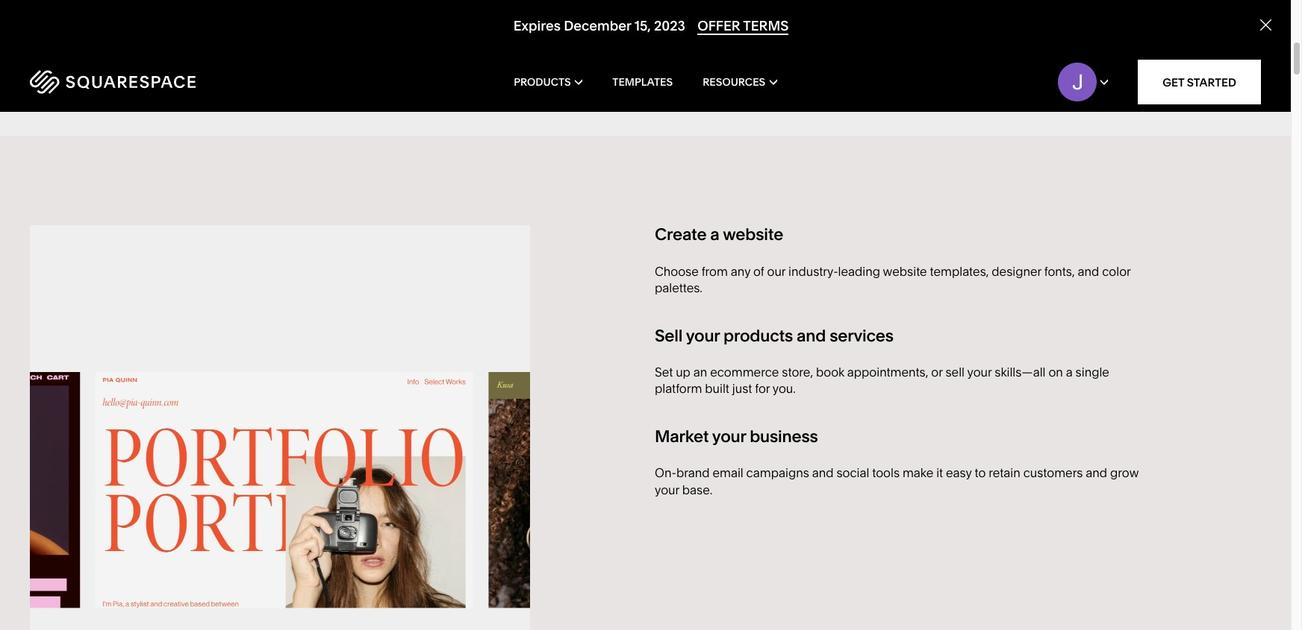 Task type: locate. For each thing, give the bounding box(es) containing it.
industry-
[[788, 264, 838, 279]]

platform
[[655, 382, 702, 397]]

palettes.
[[655, 281, 702, 296]]

0 vertical spatial a
[[710, 225, 719, 245]]

campaigns
[[746, 466, 809, 481]]

a inside set up an ecommerce store, book appointments, or sell your skills—all on a single platform built just for you.
[[1066, 365, 1073, 380]]

your
[[686, 326, 720, 346], [967, 365, 992, 380], [712, 427, 746, 447], [655, 483, 679, 498]]

to
[[975, 466, 986, 481]]

15,
[[634, 17, 651, 34]]

ecommerce
[[710, 365, 779, 380]]

store,
[[782, 365, 813, 380]]

on-brand email campaigns and social tools make it easy to retain customers and grow your base.
[[655, 466, 1139, 498]]

built
[[705, 382, 729, 397]]

squarespace logo image
[[30, 70, 196, 94]]

leading
[[838, 264, 880, 279]]

set
[[655, 365, 673, 380]]

1 horizontal spatial a
[[1066, 365, 1073, 380]]

0 horizontal spatial a
[[710, 225, 719, 245]]

base.
[[682, 483, 712, 498]]

website up of
[[723, 225, 783, 245]]

and
[[1078, 264, 1099, 279], [797, 326, 826, 346], [812, 466, 834, 481], [1086, 466, 1107, 481]]

your inside set up an ecommerce store, book appointments, or sell your skills—all on a single platform built just for you.
[[967, 365, 992, 380]]

from
[[702, 264, 728, 279]]

1 vertical spatial website
[[883, 264, 927, 279]]

or
[[931, 365, 943, 380]]

single
[[1076, 365, 1109, 380]]

retain
[[989, 466, 1020, 481]]

easy
[[946, 466, 972, 481]]

templates,
[[930, 264, 989, 279]]

0 vertical spatial website
[[723, 225, 783, 245]]

and up "store,"
[[797, 326, 826, 346]]

sell
[[655, 326, 683, 346]]

and left "color"
[[1078, 264, 1099, 279]]

it
[[936, 466, 943, 481]]

1 vertical spatial a
[[1066, 365, 1073, 380]]

products
[[514, 75, 571, 89]]

a right on
[[1066, 365, 1073, 380]]

a
[[710, 225, 719, 245], [1066, 365, 1073, 380]]

for
[[755, 382, 770, 397]]

book
[[816, 365, 844, 380]]

website inside choose from any of our industry-leading website templates, designer fonts, and color palettes.
[[883, 264, 927, 279]]

on-
[[655, 466, 676, 481]]

products button
[[514, 52, 583, 112]]

of
[[753, 264, 764, 279]]

and left social
[[812, 466, 834, 481]]

Search for a domain text field
[[655, 0, 1159, 30]]

offer terms link
[[697, 17, 789, 35]]

1 horizontal spatial website
[[883, 264, 927, 279]]

get started
[[1163, 75, 1236, 89]]

brand
[[676, 466, 710, 481]]

set up an ecommerce store, book appointments, or sell your skills—all on a single platform built just for you.
[[655, 365, 1109, 397]]

expires december 15, 2023
[[513, 17, 685, 34]]

a right create
[[710, 225, 719, 245]]

website
[[723, 225, 783, 245], [883, 264, 927, 279]]

choose
[[655, 264, 699, 279]]

website right 'leading'
[[883, 264, 927, 279]]

and inside choose from any of our industry-leading website templates, designer fonts, and color palettes.
[[1078, 264, 1099, 279]]

on
[[1048, 365, 1063, 380]]

fonts,
[[1044, 264, 1075, 279]]

make
[[903, 466, 933, 481]]

social
[[836, 466, 869, 481]]



Task type: vqa. For each thing, say whether or not it's contained in the screenshot.
the Colton image
no



Task type: describe. For each thing, give the bounding box(es) containing it.
and left grow
[[1086, 466, 1107, 481]]

skills—all
[[995, 365, 1046, 380]]

get
[[1163, 75, 1184, 89]]

email
[[713, 466, 743, 481]]

squarespace logo link
[[30, 70, 276, 94]]

create
[[655, 225, 707, 245]]

an
[[693, 365, 707, 380]]

products
[[723, 326, 793, 346]]

resources button
[[703, 52, 777, 112]]

get started link
[[1138, 60, 1261, 105]]

market your business
[[655, 427, 818, 447]]

customers
[[1023, 466, 1083, 481]]

2023
[[654, 17, 685, 34]]

business
[[750, 427, 818, 447]]

appointments,
[[847, 365, 928, 380]]

offer
[[697, 17, 740, 34]]

resources
[[703, 75, 765, 89]]

color
[[1102, 264, 1131, 279]]

any
[[731, 264, 750, 279]]

tools
[[872, 466, 900, 481]]

started
[[1187, 75, 1236, 89]]

you.
[[773, 382, 796, 397]]

offer terms
[[697, 17, 789, 34]]

just
[[732, 382, 752, 397]]

terms
[[743, 17, 789, 34]]

sell
[[945, 365, 965, 380]]

sell your products and services
[[655, 326, 894, 346]]

services
[[830, 326, 894, 346]]

expires
[[513, 17, 561, 34]]

0 horizontal spatial website
[[723, 225, 783, 245]]

templates link
[[612, 52, 673, 112]]

create a website
[[655, 225, 783, 245]]

grow
[[1110, 466, 1139, 481]]

templates
[[612, 75, 673, 89]]

designer
[[992, 264, 1041, 279]]

our
[[767, 264, 786, 279]]

december
[[564, 17, 631, 34]]

your inside on-brand email campaigns and social tools make it easy to retain customers and grow your base.
[[655, 483, 679, 498]]

choose from any of our industry-leading website templates, designer fonts, and color palettes.
[[655, 264, 1131, 296]]

market
[[655, 427, 709, 447]]

up
[[676, 365, 690, 380]]



